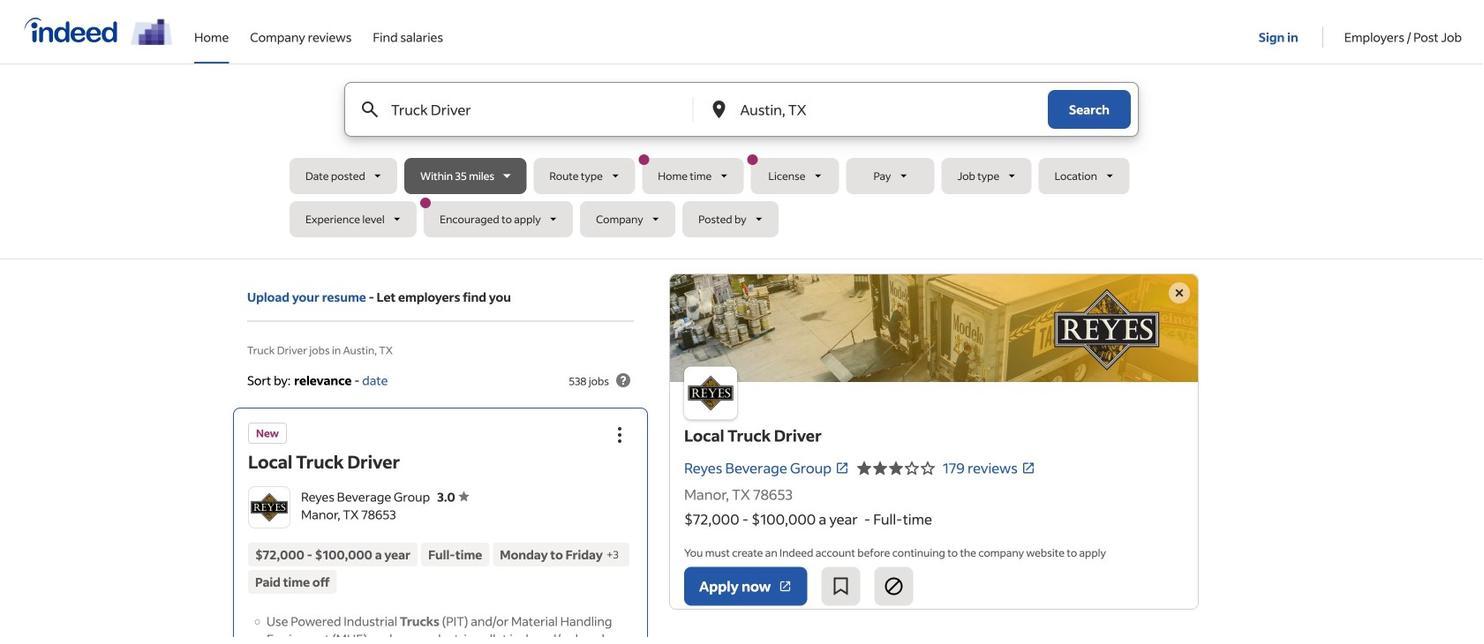 Task type: locate. For each thing, give the bounding box(es) containing it.
3 out of 5 stars. link to 179 reviews company ratings (opens in a new tab) image
[[1021, 461, 1036, 475]]

3 out of 5 stars image
[[856, 458, 936, 479]]

company logo image
[[249, 487, 290, 528]]

close job details image
[[1169, 283, 1190, 304]]

at indeed, we're committed to increasing representation of women at all levels of indeed's global workforce to at least 50% by 2030 image
[[131, 19, 173, 45]]

3.0 out of five stars rating image
[[437, 489, 469, 505]]

reyes beverage group logo image
[[670, 275, 1198, 382], [684, 367, 737, 420]]

None search field
[[290, 82, 1194, 245]]

reyes beverage group (opens in a new tab) image
[[835, 461, 849, 475]]

group
[[600, 416, 639, 455]]



Task type: vqa. For each thing, say whether or not it's contained in the screenshot.
Search suggestions list box on the left of the page
no



Task type: describe. For each thing, give the bounding box(es) containing it.
search: Job title, keywords, or company text field
[[388, 83, 664, 136]]

not interested image
[[883, 576, 905, 597]]

save this job image
[[830, 576, 852, 597]]

apply now (opens in a new tab) image
[[778, 580, 792, 594]]

help icon image
[[613, 370, 634, 391]]

Edit location text field
[[737, 83, 1013, 136]]



